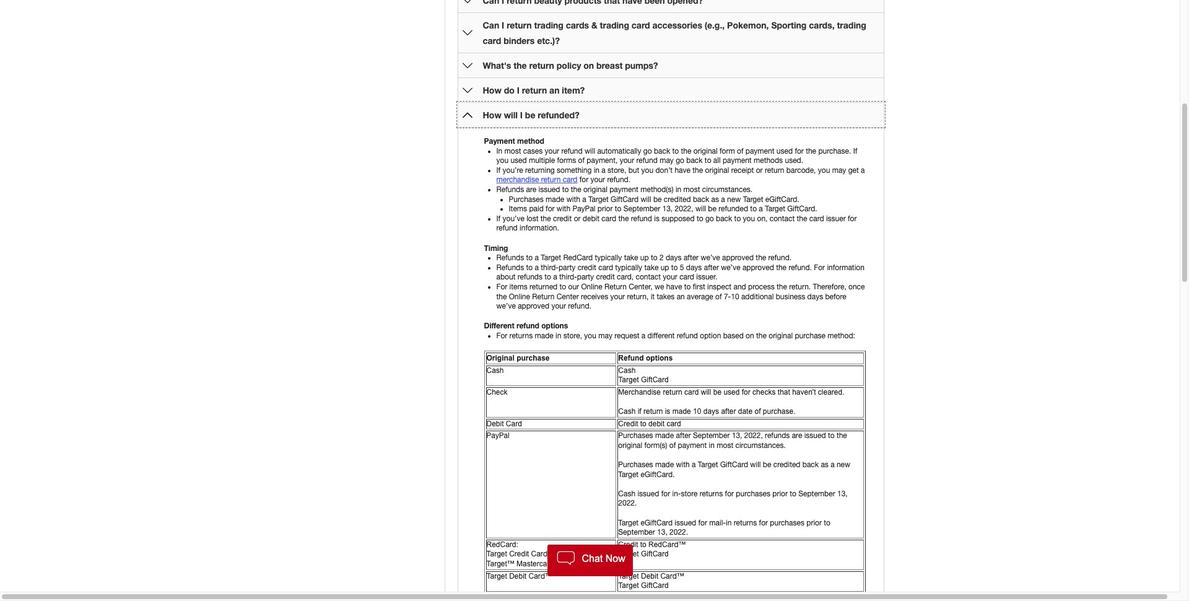 Task type: locate. For each thing, give the bounding box(es) containing it.
1 horizontal spatial refunds
[[765, 431, 790, 440]]

your
[[545, 147, 560, 155], [620, 156, 635, 165], [591, 176, 606, 184], [663, 273, 678, 282], [611, 292, 625, 301], [552, 302, 566, 311]]

d™ inside credit to redcar d™ target giftcard
[[675, 540, 686, 549]]

refund. down center
[[569, 302, 592, 311]]

d™ for target credit car d™
[[543, 550, 555, 559]]

returns
[[510, 332, 533, 340], [700, 489, 723, 498], [734, 518, 758, 527]]

0 vertical spatial new
[[728, 195, 741, 204]]

september inside purchases made after september 13, 2022, refunds are issued to the original form(s) of payment in most circumstances.
[[694, 431, 730, 440]]

purchase. inside payment method in most cases your refund will automatically go back to the original form of payment used for the purchase. if you used multiple forms of payment, your refund may go back to all payment methods used. if you're returning something in a store, but you don't have the original receipt or return barcode, you may get a merchandise return card for your refund. refunds are issued to the original payment method(s) in most circumstances. purchases made with a target giftcard will be credited back as a new target egiftcard. items paid for with paypal prior to september 13, 2022, will be refunded to a target giftcard. if you've lost the credit or debit card the refund is supposed to go back to you on, contact the card issuer for refund information.
[[819, 147, 852, 155]]

return
[[605, 283, 627, 291], [533, 292, 555, 301]]

the inside purchases made after september 13, 2022, refunds are issued to the original form(s) of payment in most circumstances.
[[837, 431, 848, 440]]

chat now button
[[548, 545, 633, 576]]

back
[[654, 147, 671, 155], [687, 156, 703, 165], [693, 195, 710, 204], [716, 214, 733, 223], [803, 460, 819, 469]]

d™ for target debit car d™
[[541, 572, 553, 580]]

used.
[[786, 156, 804, 165]]

a
[[602, 166, 606, 175], [862, 166, 866, 175], [583, 195, 587, 204], [722, 195, 726, 204], [759, 205, 763, 213], [535, 254, 539, 262], [535, 263, 539, 272], [554, 273, 558, 282], [642, 332, 646, 340], [692, 460, 696, 469], [831, 460, 835, 469]]

credit up 'now'
[[619, 540, 639, 549]]

contact
[[770, 214, 795, 223], [636, 273, 661, 282]]

0 vertical spatial egiftcard.
[[766, 195, 800, 204]]

options
[[542, 321, 568, 331], [646, 354, 673, 363]]

or inside or target
[[557, 550, 564, 559]]

0 vertical spatial how
[[483, 85, 502, 95]]

take
[[625, 254, 639, 262], [645, 263, 659, 272]]

made down merchandise return card link
[[546, 195, 565, 204]]

0 vertical spatial purchases
[[509, 195, 544, 204]]

may left "get"
[[833, 166, 847, 175]]

can
[[483, 20, 500, 30]]

of up something
[[579, 156, 585, 165]]

debit down ™
[[510, 572, 527, 580]]

payment method in most cases your refund will automatically go back to the original form of payment used for the purchase. if you used multiple forms of payment, your refund may go back to all payment methods used. if you're returning something in a store, but you don't have the original receipt or return barcode, you may get a merchandise return card for your refund. refunds are issued to the original payment method(s) in most circumstances. purchases made with a target giftcard will be credited back as a new target egiftcard. items paid for with paypal prior to september 13, 2022, will be refunded to a target giftcard. if you've lost the credit or debit card the refund is supposed to go back to you on, contact the card issuer for refund information.
[[484, 136, 866, 233]]

returns inside the cash issued for in-store returns for purchases prior to september 13, 2022.
[[700, 489, 723, 498]]

1 horizontal spatial third-
[[560, 273, 577, 282]]

or up redcard
[[574, 214, 581, 223]]

purchases inside payment method in most cases your refund will automatically go back to the original form of payment used for the purchase. if you used multiple forms of payment, your refund may go back to all payment methods used. if you're returning something in a store, but you don't have the original receipt or return barcode, you may get a merchandise return card for your refund. refunds are issued to the original payment method(s) in most circumstances. purchases made with a target giftcard will be credited back as a new target egiftcard. items paid for with paypal prior to september 13, 2022, will be refunded to a target giftcard. if you've lost the credit or debit card the refund is supposed to go back to you on, contact the card issuer for refund information.
[[509, 195, 544, 204]]

1 horizontal spatial debit
[[649, 419, 665, 428]]

for up used.
[[795, 147, 804, 155]]

credit inside payment method in most cases your refund will automatically go back to the original form of payment used for the purchase. if you used multiple forms of payment, your refund may go back to all payment methods used. if you're returning something in a store, but you don't have the original receipt or return barcode, you may get a merchandise return card for your refund. refunds are issued to the original payment method(s) in most circumstances. purchases made with a target giftcard will be credited back as a new target egiftcard. items paid for with paypal prior to september 13, 2022, will be refunded to a target giftcard. if you've lost the credit or debit card the refund is supposed to go back to you on, contact the card issuer for refund information.
[[553, 214, 572, 223]]

purchase.
[[819, 147, 852, 155], [763, 407, 796, 416]]

refund.
[[608, 176, 631, 184], [769, 254, 792, 262], [789, 263, 813, 272], [569, 302, 592, 311]]

0 horizontal spatial purchase
[[517, 354, 550, 363]]

or
[[757, 166, 763, 175], [574, 214, 581, 223], [557, 550, 564, 559]]

party down redcard
[[559, 263, 576, 272]]

or down methods
[[757, 166, 763, 175]]

0 horizontal spatial egiftcard.
[[641, 470, 675, 479]]

in right method(s)
[[676, 185, 682, 194]]

1 vertical spatial up
[[661, 263, 670, 272]]

on right based
[[746, 332, 755, 340]]

giftcard for credit to redcar d™ target giftcard
[[641, 550, 669, 559]]

0 vertical spatial 2022,
[[675, 205, 694, 213]]

0 horizontal spatial options
[[542, 321, 568, 331]]

september
[[624, 205, 661, 213], [694, 431, 730, 440], [799, 489, 836, 498], [619, 528, 656, 537]]

0 horizontal spatial is
[[655, 214, 660, 223]]

will inside purchases made with a target giftcard will be credited back as a new target egiftcard.
[[751, 460, 761, 469]]

return
[[507, 20, 532, 30], [530, 60, 555, 71], [522, 85, 547, 95], [765, 166, 785, 175], [542, 176, 561, 184], [663, 388, 683, 397], [644, 407, 663, 416]]

original down all
[[706, 166, 730, 175]]

after left date
[[722, 407, 737, 416]]

of
[[738, 147, 744, 155], [579, 156, 585, 165], [716, 292, 722, 301], [755, 407, 761, 416], [670, 441, 676, 450]]

1 vertical spatial are
[[792, 431, 803, 440]]

be inside purchases made with a target giftcard will be credited back as a new target egiftcard.
[[763, 460, 772, 469]]

timing
[[484, 243, 508, 253]]

credit
[[553, 214, 572, 223], [578, 263, 597, 272], [596, 273, 615, 282]]

target credit car d™
[[487, 550, 555, 559]]

0 horizontal spatial on
[[584, 60, 594, 71]]

1 refunds from the top
[[497, 185, 524, 194]]

0 horizontal spatial most
[[505, 147, 522, 155]]

1 horizontal spatial may
[[660, 156, 674, 165]]

egiftcard.
[[766, 195, 800, 204], [641, 470, 675, 479]]

refunds down merchandise
[[497, 185, 524, 194]]

1 vertical spatial an
[[677, 292, 685, 301]]

0 vertical spatial refunds
[[497, 185, 524, 194]]

10 down merchandise return card will be used for checks that haven't cleared.
[[694, 407, 702, 416]]

4 circle arrow e image from the top
[[463, 85, 473, 95]]

for
[[795, 147, 804, 155], [580, 176, 589, 184], [546, 205, 555, 213], [848, 214, 857, 223], [742, 388, 751, 397], [662, 489, 671, 498], [725, 489, 734, 498], [699, 518, 708, 527], [760, 518, 769, 527]]

target inside credit to redcar d™ target giftcard
[[619, 550, 639, 559]]

refund. down but
[[608, 176, 631, 184]]

circumstances. up purchases made with a target giftcard will be credited back as a new target egiftcard.
[[736, 441, 786, 450]]

prior inside the cash issued for in-store returns for purchases prior to september 13, 2022.
[[773, 489, 788, 498]]

returns inside the target egiftcard issued for mail-in returns for purchases prior to september 13, 2022.
[[734, 518, 758, 527]]

after inside purchases made after september 13, 2022, refunds are issued to the original form(s) of payment in most circumstances.
[[676, 431, 691, 440]]

paypal inside payment method in most cases your refund will automatically go back to the original form of payment used for the purchase. if you used multiple forms of payment, your refund may go back to all payment methods used. if you're returning something in a store, but you don't have the original receipt or return barcode, you may get a merchandise return card for your refund. refunds are issued to the original payment method(s) in most circumstances. purchases made with a target giftcard will be credited back as a new target egiftcard. items paid for with paypal prior to september 13, 2022, will be refunded to a target giftcard. if you've lost the credit or debit card the refund is supposed to go back to you on, contact the card issuer for refund information.
[[573, 205, 596, 213]]

0 horizontal spatial take
[[625, 254, 639, 262]]

to inside credit to redcar d™ target giftcard
[[641, 540, 647, 549]]

1 vertical spatial how
[[483, 110, 502, 120]]

most up purchases made with a target giftcard will be credited back as a new target egiftcard.
[[717, 441, 734, 450]]

will left refunded
[[696, 205, 707, 213]]

of inside timing refunds to a target redcard typically take up to 2 days after we've approved the refund. refunds to a third-party credit card typically take up to 5 days after we've approved the refund. for information about refunds to a third-party credit card, contact your card issuer. for items returned to our online return center, we have to first inspect and process the return. therefore, once the online return center receives your return, it takes an average of 7-10 additional business days before we've approved your refund.
[[716, 292, 722, 301]]

refund. inside payment method in most cases your refund will automatically go back to the original form of payment used for the purchase. if you used multiple forms of payment, your refund may go back to all payment methods used. if you're returning something in a store, but you don't have the original receipt or return barcode, you may get a merchandise return card for your refund. refunds are issued to the original payment method(s) in most circumstances. purchases made with a target giftcard will be credited back as a new target egiftcard. items paid for with paypal prior to september 13, 2022, will be refunded to a target giftcard. if you've lost the credit or debit card the refund is supposed to go back to you on, contact the card issuer for refund information.
[[608, 176, 631, 184]]

all
[[714, 156, 721, 165]]

refunds
[[497, 185, 524, 194], [497, 254, 524, 262], [497, 263, 524, 272]]

purchases inside purchases made after september 13, 2022, refunds are issued to the original form(s) of payment in most circumstances.
[[619, 431, 654, 440]]

on right policy
[[584, 60, 594, 71]]

2022, up the supposed
[[675, 205, 694, 213]]

refunded?
[[538, 110, 580, 120]]

1 vertical spatial return
[[533, 292, 555, 301]]

days down merchandise return card will be used for checks that haven't cleared.
[[704, 407, 720, 416]]

contact inside payment method in most cases your refund will automatically go back to the original form of payment used for the purchase. if you used multiple forms of payment, your refund may go back to all payment methods used. if you're returning something in a store, but you don't have the original receipt or return barcode, you may get a merchandise return card for your refund. refunds are issued to the original payment method(s) in most circumstances. purchases made with a target giftcard will be credited back as a new target egiftcard. items paid for with paypal prior to september 13, 2022, will be refunded to a target giftcard. if you've lost the credit or debit card the refund is supposed to go back to you on, contact the card issuer for refund information.
[[770, 214, 795, 223]]

2 vertical spatial used
[[724, 388, 740, 397]]

an right takes on the right of the page
[[677, 292, 685, 301]]

with down something
[[567, 195, 581, 204]]

1 circle arrow e image from the top
[[463, 0, 473, 5]]

0 vertical spatial i
[[502, 20, 505, 30]]

13,
[[663, 205, 673, 213], [732, 431, 743, 440], [838, 489, 848, 498], [658, 528, 668, 537]]

form(s)
[[645, 441, 668, 450]]

mail-
[[710, 518, 726, 527]]

egiftcard. inside payment method in most cases your refund will automatically go back to the original form of payment used for the purchase. if you used multiple forms of payment, your refund may go back to all payment methods used. if you're returning something in a store, but you don't have the original receipt or return barcode, you may get a merchandise return card for your refund. refunds are issued to the original payment method(s) in most circumstances. purchases made with a target giftcard will be credited back as a new target egiftcard. items paid for with paypal prior to september 13, 2022, will be refunded to a target giftcard. if you've lost the credit or debit card the refund is supposed to go back to you on, contact the card issuer for refund information.
[[766, 195, 800, 204]]

checks
[[753, 388, 776, 397]]

party up our
[[577, 273, 594, 282]]

as inside purchases made with a target giftcard will be credited back as a new target egiftcard.
[[821, 460, 829, 469]]

in down center
[[556, 332, 562, 340]]

0 horizontal spatial paypal
[[487, 431, 510, 440]]

used up used.
[[777, 147, 793, 155]]

1 horizontal spatial credited
[[774, 460, 801, 469]]

purchases made after september 13, 2022, refunds are issued to the original form(s) of payment in most circumstances.
[[619, 431, 848, 450]]

d™ down mastercard®
[[541, 572, 553, 580]]

2 vertical spatial with
[[676, 460, 690, 469]]

1 horizontal spatial 2022.
[[670, 528, 689, 537]]

0 vertical spatial refunds
[[518, 273, 543, 282]]

0 horizontal spatial online
[[509, 292, 531, 301]]

2 horizontal spatial or
[[757, 166, 763, 175]]

have right don't
[[675, 166, 691, 175]]

2 vertical spatial purchases
[[619, 460, 654, 469]]

refunds
[[518, 273, 543, 282], [765, 431, 790, 440]]

2 horizontal spatial returns
[[734, 518, 758, 527]]

is
[[655, 214, 660, 223], [665, 407, 671, 416]]

2 vertical spatial returns
[[734, 518, 758, 527]]

&
[[592, 20, 598, 30]]

0 vertical spatial if
[[854, 147, 858, 155]]

1 vertical spatial egiftcard.
[[641, 470, 675, 479]]

original down "business"
[[769, 332, 793, 340]]

online
[[582, 283, 603, 291], [509, 292, 531, 301]]

refund. up process
[[769, 254, 792, 262]]

purchases up items
[[509, 195, 544, 204]]

in up purchases made with a target giftcard will be credited back as a new target egiftcard.
[[709, 441, 715, 450]]

can i return trading cards & trading card accessories (e.g., pokemon, sporting cards, trading card binders etc.)? link
[[483, 20, 867, 46]]

issued down 'haven't'
[[805, 431, 827, 440]]

payment
[[746, 147, 775, 155], [723, 156, 752, 165], [610, 185, 639, 194], [678, 441, 707, 450]]

0 vertical spatial purchase
[[795, 332, 826, 340]]

1 horizontal spatial 10
[[731, 292, 740, 301]]

1 vertical spatial credit
[[578, 263, 597, 272]]

2 vertical spatial refunds
[[497, 263, 524, 272]]

store,
[[608, 166, 627, 175], [564, 332, 583, 340]]

used up date
[[724, 388, 740, 397]]

credit left "card,"
[[596, 273, 615, 282]]

0 horizontal spatial 2022,
[[675, 205, 694, 213]]

new
[[728, 195, 741, 204], [837, 460, 851, 469]]

issued down merchandise return card link
[[539, 185, 561, 194]]

made inside different refund options for returns made in store, you may request a different refund option based on the original purchase method:
[[535, 332, 554, 340]]

new inside payment method in most cases your refund will automatically go back to the original form of payment used for the purchase. if you used multiple forms of payment, your refund may go back to all payment methods used. if you're returning something in a store, but you don't have the original receipt or return barcode, you may get a merchandise return card for your refund. refunds are issued to the original payment method(s) in most circumstances. purchases made with a target giftcard will be credited back as a new target egiftcard. items paid for with paypal prior to september 13, 2022, will be refunded to a target giftcard. if you've lost the credit or debit card the refund is supposed to go back to you on, contact the card issuer for refund information.
[[728, 195, 741, 204]]

13, inside the cash issued for in-store returns for purchases prior to september 13, 2022.
[[838, 489, 848, 498]]

0 horizontal spatial as
[[712, 195, 720, 204]]

2 circle arrow e image from the top
[[463, 28, 473, 38]]

card up "form(s)" on the right bottom of page
[[667, 419, 682, 428]]

store, left but
[[608, 166, 627, 175]]

credited inside payment method in most cases your refund will automatically go back to the original form of payment used for the purchase. if you used multiple forms of payment, your refund may go back to all payment methods used. if you're returning something in a store, but you don't have the original receipt or return barcode, you may get a merchandise return card for your refund. refunds are issued to the original payment method(s) in most circumstances. purchases made with a target giftcard will be credited back as a new target egiftcard. items paid for with paypal prior to september 13, 2022, will be refunded to a target giftcard. if you've lost the credit or debit card the refund is supposed to go back to you on, contact the card issuer for refund information.
[[664, 195, 691, 204]]

purchases inside purchases made with a target giftcard will be credited back as a new target egiftcard.
[[619, 460, 654, 469]]

car for target debit car d™ target giftcard
[[661, 572, 673, 580]]

0 vertical spatial third-
[[541, 263, 559, 272]]

your up we
[[663, 273, 678, 282]]

1 vertical spatial prior
[[773, 489, 788, 498]]

3 refunds from the top
[[497, 263, 524, 272]]

refunds inside purchases made after september 13, 2022, refunds are issued to the original form(s) of payment in most circumstances.
[[765, 431, 790, 440]]

cash down refund
[[619, 366, 636, 375]]

0 vertical spatial returns
[[510, 332, 533, 340]]

multiple
[[529, 156, 555, 165]]

chat
[[582, 553, 603, 564]]

car inside target debit car d™ target giftcard
[[661, 572, 673, 580]]

debit inside target debit car d™ target giftcard
[[641, 572, 659, 580]]

refunds up items
[[518, 273, 543, 282]]

how
[[483, 85, 502, 95], [483, 110, 502, 120]]

return inside can i return trading cards & trading card accessories (e.g., pokemon, sporting cards, trading card binders etc.)?
[[507, 20, 532, 30]]

2 vertical spatial most
[[717, 441, 734, 450]]

options down center
[[542, 321, 568, 331]]

refunds inside payment method in most cases your refund will automatically go back to the original form of payment used for the purchase. if you used multiple forms of payment, your refund may go back to all payment methods used. if you're returning something in a store, but you don't have the original receipt or return barcode, you may get a merchandise return card for your refund. refunds are issued to the original payment method(s) in most circumstances. purchases made with a target giftcard will be credited back as a new target egiftcard. items paid for with paypal prior to september 13, 2022, will be refunded to a target giftcard. if you've lost the credit or debit card the refund is supposed to go back to you on, contact the card issuer for refund information.
[[497, 185, 524, 194]]

we've up different
[[497, 302, 516, 311]]

0 horizontal spatial returns
[[510, 332, 533, 340]]

3 trading from the left
[[838, 20, 867, 30]]

is inside payment method in most cases your refund will automatically go back to the original form of payment used for the purchase. if you used multiple forms of payment, your refund may go back to all payment methods used. if you're returning something in a store, but you don't have the original receipt or return barcode, you may get a merchandise return card for your refund. refunds are issued to the original payment method(s) in most circumstances. purchases made with a target giftcard will be credited back as a new target egiftcard. items paid for with paypal prior to september 13, 2022, will be refunded to a target giftcard. if you've lost the credit or debit card the refund is supposed to go back to you on, contact the card issuer for refund information.
[[655, 214, 660, 223]]

take up "card,"
[[625, 254, 639, 262]]

0 horizontal spatial up
[[641, 254, 649, 262]]

giftcard inside credit to redcar d™ target giftcard
[[641, 550, 669, 559]]

credit up ™
[[510, 550, 529, 559]]

target inside the target egiftcard issued for mail-in returns for purchases prior to september 13, 2022.
[[619, 518, 639, 527]]

0 horizontal spatial refunds
[[518, 273, 543, 282]]

days down therefore,
[[808, 292, 824, 301]]

are inside payment method in most cases your refund will automatically go back to the original form of payment used for the purchase. if you used multiple forms of payment, your refund may go back to all payment methods used. if you're returning something in a store, but you don't have the original receipt or return barcode, you may get a merchandise return card for your refund. refunds are issued to the original payment method(s) in most circumstances. purchases made with a target giftcard will be credited back as a new target egiftcard. items paid for with paypal prior to september 13, 2022, will be refunded to a target giftcard. if you've lost the credit or debit card the refund is supposed to go back to you on, contact the card issuer for refund information.
[[526, 185, 537, 194]]

if
[[638, 407, 642, 416]]

debit card
[[487, 419, 522, 428]]

after
[[684, 254, 699, 262], [705, 263, 720, 272], [722, 407, 737, 416], [676, 431, 691, 440]]

sporting
[[772, 20, 807, 30]]

credit down if
[[619, 419, 639, 428]]

0 vertical spatial contact
[[770, 214, 795, 223]]

2022, inside purchases made after september 13, 2022, refunds are issued to the original form(s) of payment in most circumstances.
[[745, 431, 763, 440]]

purchases down credit to debit card
[[619, 431, 654, 440]]

up
[[641, 254, 649, 262], [661, 263, 670, 272]]

your left return,
[[611, 292, 625, 301]]

process
[[749, 283, 775, 291]]

used
[[777, 147, 793, 155], [511, 156, 527, 165], [724, 388, 740, 397]]

i for will
[[521, 110, 523, 120]]

have inside payment method in most cases your refund will automatically go back to the original form of payment used for the purchase. if you used multiple forms of payment, your refund may go back to all payment methods used. if you're returning something in a store, but you don't have the original receipt or return barcode, you may get a merchandise return card for your refund. refunds are issued to the original payment method(s) in most circumstances. purchases made with a target giftcard will be credited back as a new target egiftcard. items paid for with paypal prior to september 13, 2022, will be refunded to a target giftcard. if you've lost the credit or debit card the refund is supposed to go back to you on, contact the card issuer for refund information.
[[675, 166, 691, 175]]

1 horizontal spatial as
[[821, 460, 829, 469]]

1 vertical spatial returns
[[700, 489, 723, 498]]

third- up returned
[[541, 263, 559, 272]]

go right automatically
[[644, 147, 652, 155]]

if up "get"
[[854, 147, 858, 155]]

1 horizontal spatial take
[[645, 263, 659, 272]]

trading up 'etc.)?'
[[535, 20, 564, 30]]

card down payment,
[[602, 214, 617, 223]]

issued
[[539, 185, 561, 194], [805, 431, 827, 440], [638, 489, 660, 498], [675, 518, 697, 527]]

0 vertical spatial online
[[582, 283, 603, 291]]

1 how from the top
[[483, 85, 502, 95]]

cash if return is made 10 days after date of purchase.
[[619, 407, 796, 416]]

i up method
[[521, 110, 523, 120]]

target
[[589, 195, 609, 204], [744, 195, 764, 204], [765, 205, 786, 213], [541, 254, 562, 262], [619, 376, 639, 384], [698, 460, 719, 469], [619, 470, 639, 479], [619, 518, 639, 527], [487, 550, 508, 559], [619, 550, 639, 559], [487, 560, 508, 568], [487, 572, 508, 580], [619, 572, 639, 580], [619, 581, 639, 590]]

2
[[660, 254, 664, 262]]

you
[[497, 156, 509, 165], [642, 166, 654, 175], [819, 166, 831, 175], [743, 214, 756, 223], [585, 332, 597, 340]]

1 horizontal spatial we've
[[701, 254, 721, 262]]

giftcard inside payment method in most cases your refund will automatically go back to the original form of payment used for the purchase. if you used multiple forms of payment, your refund may go back to all payment methods used. if you're returning something in a store, but you don't have the original receipt or return barcode, you may get a merchandise return card for your refund. refunds are issued to the original payment method(s) in most circumstances. purchases made with a target giftcard will be credited back as a new target egiftcard. items paid for with paypal prior to september 13, 2022, will be refunded to a target giftcard. if you've lost the credit or debit card the refund is supposed to go back to you on, contact the card issuer for refund information.
[[611, 195, 639, 204]]

cash left if
[[619, 407, 636, 416]]

0 vertical spatial most
[[505, 147, 522, 155]]

credit up "information."
[[553, 214, 572, 223]]

1 horizontal spatial an
[[677, 292, 685, 301]]

approved
[[723, 254, 754, 262], [743, 263, 775, 272], [518, 302, 550, 311]]

0 horizontal spatial trading
[[535, 20, 564, 30]]

new inside purchases made with a target giftcard will be credited back as a new target egiftcard.
[[837, 460, 851, 469]]

1 vertical spatial credited
[[774, 460, 801, 469]]

made up "form(s)" on the right bottom of page
[[656, 431, 674, 440]]

of right "form(s)" on the right bottom of page
[[670, 441, 676, 450]]

september inside the target egiftcard issued for mail-in returns for purchases prior to september 13, 2022.
[[619, 528, 656, 537]]

payment inside purchases made after september 13, 2022, refunds are issued to the original form(s) of payment in most circumstances.
[[678, 441, 707, 450]]

with right paid
[[557, 205, 571, 213]]

1 horizontal spatial purchase
[[795, 332, 826, 340]]

1 vertical spatial paypal
[[487, 431, 510, 440]]

circle arrow e image
[[463, 0, 473, 5], [463, 28, 473, 38], [463, 60, 473, 70], [463, 85, 473, 95]]

an
[[550, 85, 560, 95], [677, 292, 685, 301]]

payment right "form(s)" on the right bottom of page
[[678, 441, 707, 450]]

0 vertical spatial with
[[567, 195, 581, 204]]

trading right cards,
[[838, 20, 867, 30]]

purchases inside the cash issued for in-store returns for purchases prior to september 13, 2022.
[[737, 489, 771, 498]]

1 vertical spatial 2022.
[[670, 528, 689, 537]]

0 horizontal spatial store,
[[564, 332, 583, 340]]

to inside the target egiftcard issued for mail-in returns for purchases prior to september 13, 2022.
[[824, 518, 831, 527]]

but
[[629, 166, 640, 175]]

1 horizontal spatial 2022,
[[745, 431, 763, 440]]

1 vertical spatial circumstances.
[[736, 441, 786, 450]]

up down 2
[[661, 263, 670, 272]]

how left the do
[[483, 85, 502, 95]]

debit
[[583, 214, 600, 223], [649, 419, 665, 428]]

of left 7-
[[716, 292, 722, 301]]

0 vertical spatial up
[[641, 254, 649, 262]]

2 horizontal spatial may
[[833, 166, 847, 175]]

trading
[[535, 20, 564, 30], [600, 20, 630, 30], [838, 20, 867, 30]]

1 vertical spatial 10
[[694, 407, 702, 416]]

giftcard inside purchases made with a target giftcard will be credited back as a new target egiftcard.
[[721, 460, 749, 469]]

1 vertical spatial new
[[837, 460, 851, 469]]

contact up the center,
[[636, 273, 661, 282]]

redcar
[[649, 540, 675, 549]]

may up don't
[[660, 156, 674, 165]]

2 how from the top
[[483, 110, 502, 120]]

third- up our
[[560, 273, 577, 282]]

returns up the original purchase on the left bottom of the page
[[510, 332, 533, 340]]

returns inside different refund options for returns made in store, you may request a different refund option based on the original purchase method:
[[510, 332, 533, 340]]

with inside purchases made with a target giftcard will be credited back as a new target egiftcard.
[[676, 460, 690, 469]]

for left mail-
[[699, 518, 708, 527]]

be
[[525, 110, 536, 120], [654, 195, 662, 204], [709, 205, 717, 213], [714, 388, 722, 397], [763, 460, 772, 469]]

original down something
[[584, 185, 608, 194]]

different refund options for returns made in store, you may request a different refund option based on the original purchase method:
[[484, 321, 856, 340]]

a inside different refund options for returns made in store, you may request a different refund option based on the original purchase method:
[[642, 332, 646, 340]]

0 horizontal spatial or
[[557, 550, 564, 559]]

1 vertical spatial may
[[833, 166, 847, 175]]

contact inside timing refunds to a target redcard typically take up to 2 days after we've approved the refund. refunds to a third-party credit card typically take up to 5 days after we've approved the refund. for information about refunds to a third-party credit card, contact your card issuer. for items returned to our online return center, we have to first inspect and process the return. therefore, once the online return center receives your return, it takes an average of 7-10 additional business days before we've approved your refund.
[[636, 273, 661, 282]]

after up 5
[[684, 254, 699, 262]]

we
[[655, 283, 665, 291]]

i
[[502, 20, 505, 30], [517, 85, 520, 95], [521, 110, 523, 120]]

store, inside payment method in most cases your refund will automatically go back to the original form of payment used for the purchase. if you used multiple forms of payment, your refund may go back to all payment methods used. if you're returning something in a store, but you don't have the original receipt or return barcode, you may get a merchandise return card for your refund. refunds are issued to the original payment method(s) in most circumstances. purchases made with a target giftcard will be credited back as a new target egiftcard. items paid for with paypal prior to september 13, 2022, will be refunded to a target giftcard. if you've lost the credit or debit card the refund is supposed to go back to you on, contact the card issuer for refund information.
[[608, 166, 627, 175]]

d™
[[675, 540, 686, 549], [543, 550, 555, 559], [541, 572, 553, 580], [673, 572, 685, 580]]

car
[[531, 550, 543, 559], [529, 572, 541, 580], [661, 572, 673, 580]]

13, inside purchases made after september 13, 2022, refunds are issued to the original form(s) of payment in most circumstances.
[[732, 431, 743, 440]]

d™ inside target debit car d™ target giftcard
[[673, 572, 685, 580]]

0 horizontal spatial third-
[[541, 263, 559, 272]]

1 vertical spatial go
[[676, 156, 685, 165]]

1 vertical spatial most
[[684, 185, 701, 194]]

cash left "in-"
[[619, 489, 636, 498]]

giftcard down but
[[611, 195, 639, 204]]

debit left card at the left
[[487, 419, 504, 428]]

1 vertical spatial 2022,
[[745, 431, 763, 440]]

purchase right original
[[517, 354, 550, 363]]

card left accessories on the right top
[[632, 20, 651, 30]]

0 vertical spatial have
[[675, 166, 691, 175]]

1 vertical spatial or
[[574, 214, 581, 223]]

2 vertical spatial prior
[[807, 518, 822, 527]]

cash inside cash target giftcard
[[619, 366, 636, 375]]

1 horizontal spatial prior
[[773, 489, 788, 498]]

payment down but
[[610, 185, 639, 194]]

will
[[504, 110, 518, 120], [585, 147, 596, 155], [641, 195, 652, 204], [696, 205, 707, 213], [701, 388, 712, 397], [751, 460, 761, 469]]

1 horizontal spatial on
[[746, 332, 755, 340]]

credit for credit to debit card
[[619, 419, 639, 428]]

d™ for credit to redcar d™ target giftcard
[[675, 540, 686, 549]]

1 vertical spatial we've
[[722, 263, 741, 272]]

1 vertical spatial have
[[667, 283, 683, 291]]

cash inside the cash issued for in-store returns for purchases prior to september 13, 2022.
[[619, 489, 636, 498]]

1 horizontal spatial new
[[837, 460, 851, 469]]

third-
[[541, 263, 559, 272], [560, 273, 577, 282]]

2022. inside the cash issued for in-store returns for purchases prior to september 13, 2022.
[[619, 499, 637, 508]]

1 vertical spatial store,
[[564, 332, 583, 340]]

1 vertical spatial approved
[[743, 263, 775, 272]]

credit inside credit to redcar d™ target giftcard
[[619, 540, 639, 549]]

of right form
[[738, 147, 744, 155]]

debit up redcard
[[583, 214, 600, 223]]

before
[[826, 292, 847, 301]]

purchases down "form(s)" on the right bottom of page
[[619, 460, 654, 469]]

1 horizontal spatial debit
[[510, 572, 527, 580]]

0 vertical spatial used
[[777, 147, 793, 155]]

car up mastercard®
[[531, 550, 543, 559]]

methods
[[754, 156, 783, 165]]

i for do
[[517, 85, 520, 95]]

0 horizontal spatial are
[[526, 185, 537, 194]]

return down returned
[[533, 292, 555, 301]]

2 vertical spatial for
[[497, 332, 508, 340]]

7-
[[724, 292, 731, 301]]

debit inside payment method in most cases your refund will automatically go back to the original form of payment used for the purchase. if you used multiple forms of payment, your refund may go back to all payment methods used. if you're returning something in a store, but you don't have the original receipt or return barcode, you may get a merchandise return card for your refund. refunds are issued to the original payment method(s) in most circumstances. purchases made with a target giftcard will be credited back as a new target egiftcard. items paid for with paypal prior to september 13, 2022, will be refunded to a target giftcard. if you've lost the credit or debit card the refund is supposed to go back to you on, contact the card issuer for refund information.
[[583, 214, 600, 223]]

giftcard
[[611, 195, 639, 204], [641, 376, 669, 384], [721, 460, 749, 469], [641, 550, 669, 559], [641, 581, 669, 590]]

car for target debit car d™
[[529, 572, 541, 580]]

2022, inside payment method in most cases your refund will automatically go back to the original form of payment used for the purchase. if you used multiple forms of payment, your refund may go back to all payment methods used. if you're returning something in a store, but you don't have the original receipt or return barcode, you may get a merchandise return card for your refund. refunds are issued to the original payment method(s) in most circumstances. purchases made with a target giftcard will be credited back as a new target egiftcard. items paid for with paypal prior to september 13, 2022, will be refunded to a target giftcard. if you've lost the credit or debit card the refund is supposed to go back to you on, contact the card issuer for refund information.
[[675, 205, 694, 213]]

debit up "form(s)" on the right bottom of page
[[649, 419, 665, 428]]

1 vertical spatial used
[[511, 156, 527, 165]]

date
[[739, 407, 753, 416]]

purchase left method:
[[795, 332, 826, 340]]

2 vertical spatial may
[[599, 332, 613, 340]]

store, inside different refund options for returns made in store, you may request a different refund option based on the original purchase method:
[[564, 332, 583, 340]]

cases
[[524, 147, 543, 155]]

return down "card,"
[[605, 283, 627, 291]]

return up credit to debit card
[[644, 407, 663, 416]]

made down "form(s)" on the right bottom of page
[[656, 460, 674, 469]]

for down different
[[497, 332, 508, 340]]

have
[[675, 166, 691, 175], [667, 283, 683, 291]]

information
[[828, 263, 865, 272]]

3 circle arrow e image from the top
[[463, 60, 473, 70]]



Task type: vqa. For each thing, say whether or not it's contained in the screenshot.
'DISCOVER'
no



Task type: describe. For each thing, give the bounding box(es) containing it.
1 vertical spatial debit
[[649, 419, 665, 428]]

what's the return policy on breast pumps?
[[483, 60, 659, 71]]

may inside different refund options for returns made in store, you may request a different refund option based on the original purchase method:
[[599, 332, 613, 340]]

original inside purchases made after september 13, 2022, refunds are issued to the original form(s) of payment in most circumstances.
[[619, 441, 643, 450]]

return down 'etc.)?'
[[530, 60, 555, 71]]

refund left option
[[677, 332, 698, 340]]

2022. inside the target egiftcard issued for mail-in returns for purchases prior to september 13, 2022.
[[670, 528, 689, 537]]

average
[[687, 292, 714, 301]]

credit for credit to redcar d™ target giftcard
[[619, 540, 639, 549]]

to inside purchases made after september 13, 2022, refunds are issued to the original form(s) of payment in most circumstances.
[[829, 431, 835, 440]]

for left "in-"
[[662, 489, 671, 498]]

you're
[[503, 166, 523, 175]]

1 vertical spatial typically
[[616, 263, 643, 272]]

giftcard inside cash target giftcard
[[641, 376, 669, 384]]

cleared.
[[819, 388, 845, 397]]

merchandise
[[497, 176, 539, 184]]

target inside or target
[[487, 560, 508, 568]]

receives
[[581, 292, 609, 301]]

merchandise
[[619, 388, 661, 397]]

of inside purchases made after september 13, 2022, refunds are issued to the original form(s) of payment in most circumstances.
[[670, 441, 676, 450]]

will down method(s)
[[641, 195, 652, 204]]

2 trading from the left
[[600, 20, 630, 30]]

i inside can i return trading cards & trading card accessories (e.g., pokemon, sporting cards, trading card binders etc.)?
[[502, 20, 505, 30]]

returned
[[530, 283, 558, 291]]

timing refunds to a target redcard typically take up to 2 days after we've approved the refund. refunds to a third-party credit card typically take up to 5 days after we've approved the refund. for information about refunds to a third-party credit card, contact your card issuer. for items returned to our online return center, we have to first inspect and process the return. therefore, once the online return center receives your return, it takes an average of 7-10 additional business days before we've approved your refund.
[[484, 243, 866, 311]]

cash for cash
[[487, 366, 504, 375]]

in down payment,
[[594, 166, 600, 175]]

issued inside purchases made after september 13, 2022, refunds are issued to the original form(s) of payment in most circumstances.
[[805, 431, 827, 440]]

method(s)
[[641, 185, 674, 194]]

binders
[[504, 35, 535, 46]]

original inside different refund options for returns made in store, you may request a different refund option based on the original purchase method:
[[769, 332, 793, 340]]

refund
[[619, 354, 644, 363]]

payment up methods
[[746, 147, 775, 155]]

prior inside the target egiftcard issued for mail-in returns for purchases prior to september 13, 2022.
[[807, 518, 822, 527]]

prior inside payment method in most cases your refund will automatically go back to the original form of payment used for the purchase. if you used multiple forms of payment, your refund may go back to all payment methods used. if you're returning something in a store, but you don't have the original receipt or return barcode, you may get a merchandise return card for your refund. refunds are issued to the original payment method(s) in most circumstances. purchases made with a target giftcard will be credited back as a new target egiftcard. items paid for with paypal prior to september 13, 2022, will be refunded to a target giftcard. if you've lost the credit or debit card the refund is supposed to go back to you on, contact the card issuer for refund information.
[[598, 205, 613, 213]]

circle arrow e image for what's the return policy on breast pumps?
[[463, 60, 473, 70]]

made inside purchases made with a target giftcard will be credited back as a new target egiftcard.
[[656, 460, 674, 469]]

back inside purchases made with a target giftcard will be credited back as a new target egiftcard.
[[803, 460, 819, 469]]

items
[[510, 283, 528, 291]]

10 inside timing refunds to a target redcard typically take up to 2 days after we've approved the refund. refunds to a third-party credit card typically take up to 5 days after we've approved the refund. for information about refunds to a third-party credit card, contact your card issuer. for items returned to our online return center, we have to first inspect and process the return. therefore, once the online return center receives your return, it takes an average of 7-10 additional business days before we've approved your refund.
[[731, 292, 740, 301]]

be down how do i return an item?
[[525, 110, 536, 120]]

barcode,
[[787, 166, 817, 175]]

card up receives
[[599, 263, 614, 272]]

1 horizontal spatial is
[[665, 407, 671, 416]]

original up all
[[694, 147, 718, 155]]

egiftcard
[[641, 518, 673, 527]]

giftcard.
[[788, 205, 818, 213]]

information.
[[520, 224, 560, 233]]

payment
[[484, 136, 515, 146]]

cash issued for in-store returns for purchases prior to september 13, 2022.
[[619, 489, 848, 508]]

etc.)?
[[537, 35, 560, 46]]

card down 5
[[680, 273, 695, 282]]

target debit car d™ target giftcard
[[619, 572, 685, 590]]

issuer
[[827, 214, 846, 223]]

that
[[778, 388, 791, 397]]

in-
[[673, 489, 681, 498]]

2 vertical spatial approved
[[518, 302, 550, 311]]

refund up forms
[[562, 147, 583, 155]]

how for how do i return an item?
[[483, 85, 502, 95]]

have inside timing refunds to a target redcard typically take up to 2 days after we've approved the refund. refunds to a third-party credit card typically take up to 5 days after we've approved the refund. for information about refunds to a third-party credit card, contact your card issuer. for items returned to our online return center, we have to first inspect and process the return. therefore, once the online return center receives your return, it takes an average of 7-10 additional business days before we've approved your refund.
[[667, 283, 683, 291]]

after up issuer.
[[705, 263, 720, 272]]

additional
[[742, 292, 774, 301]]

for down purchases made with a target giftcard will be credited back as a new target egiftcard.
[[725, 489, 734, 498]]

purchases for purchases made with a target giftcard will be credited back as a new target egiftcard.
[[619, 460, 654, 469]]

1 trading from the left
[[535, 20, 564, 30]]

policy
[[557, 60, 582, 71]]

d™ for target debit car d™ target giftcard
[[673, 572, 685, 580]]

in
[[497, 147, 503, 155]]

what's
[[483, 60, 512, 71]]

days right 2
[[666, 254, 682, 262]]

target inside cash target giftcard
[[619, 376, 639, 384]]

purchase inside different refund options for returns made in store, you may request a different refund option based on the original purchase method:
[[795, 332, 826, 340]]

you left the on,
[[743, 214, 756, 223]]

0 vertical spatial for
[[815, 263, 826, 272]]

for right paid
[[546, 205, 555, 213]]

refund options
[[619, 354, 673, 363]]

debit for target debit car d™
[[510, 572, 527, 580]]

issuer.
[[697, 273, 718, 282]]

store
[[681, 489, 698, 498]]

your down payment,
[[591, 176, 606, 184]]

business
[[776, 292, 806, 301]]

it
[[651, 292, 655, 301]]

item?
[[562, 85, 585, 95]]

what's the return policy on breast pumps? link
[[483, 60, 659, 71]]

1 horizontal spatial online
[[582, 283, 603, 291]]

2 vertical spatial credit
[[510, 550, 529, 559]]

request
[[615, 332, 640, 340]]

different
[[484, 321, 515, 331]]

0 vertical spatial we've
[[701, 254, 721, 262]]

circumstances. inside payment method in most cases your refund will automatically go back to the original form of payment used for the purchase. if you used multiple forms of payment, your refund may go back to all payment methods used. if you're returning something in a store, but you don't have the original receipt or return barcode, you may get a merchandise return card for your refund. refunds are issued to the original payment method(s) in most circumstances. purchases made with a target giftcard will be credited back as a new target egiftcard. items paid for with paypal prior to september 13, 2022, will be refunded to a target giftcard. if you've lost the credit or debit card the refund is supposed to go back to you on, contact the card issuer for refund information.
[[703, 185, 753, 194]]

1 vertical spatial party
[[577, 273, 594, 282]]

1 vertical spatial purchase
[[517, 354, 550, 363]]

circle arrow e image for how do i return an item?
[[463, 85, 473, 95]]

made inside purchases made after september 13, 2022, refunds are issued to the original form(s) of payment in most circumstances.
[[656, 431, 674, 440]]

giftcard for target debit car d™ target giftcard
[[641, 581, 669, 590]]

1 vertical spatial purchase.
[[763, 407, 796, 416]]

will down the do
[[504, 110, 518, 120]]

pumps?
[[625, 60, 659, 71]]

will up cash if return is made 10 days after date of purchase.
[[701, 388, 712, 397]]

0 vertical spatial may
[[660, 156, 674, 165]]

merchandise return card will be used for checks that haven't cleared.
[[619, 388, 845, 397]]

redcard
[[564, 254, 593, 262]]

in inside different refund options for returns made in store, you may request a different refund option based on the original purchase method:
[[556, 332, 562, 340]]

0 horizontal spatial an
[[550, 85, 560, 95]]

your up but
[[620, 156, 635, 165]]

september inside payment method in most cases your refund will automatically go back to the original form of payment used for the purchase. if you used multiple forms of payment, your refund may go back to all payment methods used. if you're returning something in a store, but you don't have the original receipt or return barcode, you may get a merchandise return card for your refund. refunds are issued to the original payment method(s) in most circumstances. purchases made with a target giftcard will be credited back as a new target egiftcard. items paid for with paypal prior to september 13, 2022, will be refunded to a target giftcard. if you've lost the credit or debit card the refund is supposed to go back to you on, contact the card issuer for refund information.
[[624, 205, 661, 213]]

return down returning
[[542, 176, 561, 184]]

how will i be refunded? link
[[483, 110, 580, 120]]

supposed
[[662, 214, 695, 223]]

method:
[[828, 332, 856, 340]]

made inside payment method in most cases your refund will automatically go back to the original form of payment used for the purchase. if you used multiple forms of payment, your refund may go back to all payment methods used. if you're returning something in a store, but you don't have the original receipt or return barcode, you may get a merchandise return card for your refund. refunds are issued to the original payment method(s) in most circumstances. purchases made with a target giftcard will be credited back as a new target egiftcard. items paid for with paypal prior to september 13, 2022, will be refunded to a target giftcard. if you've lost the credit or debit card the refund is supposed to go back to you on, contact the card issuer for refund information.
[[546, 195, 565, 204]]

1 vertical spatial with
[[557, 205, 571, 213]]

merchandise return card link
[[497, 176, 578, 184]]

or target
[[487, 550, 564, 568]]

debit for target debit car d™ target giftcard
[[641, 572, 659, 580]]

do
[[504, 85, 515, 95]]

items
[[509, 205, 527, 213]]

0 vertical spatial take
[[625, 254, 639, 262]]

card
[[506, 419, 522, 428]]

refund up but
[[637, 156, 658, 165]]

0 vertical spatial typically
[[595, 254, 622, 262]]

in inside the target egiftcard issued for mail-in returns for purchases prior to september 13, 2022.
[[726, 518, 732, 527]]

1 vertical spatial take
[[645, 263, 659, 272]]

0 horizontal spatial 10
[[694, 407, 702, 416]]

refund down method(s)
[[631, 214, 653, 223]]

1 horizontal spatial most
[[684, 185, 701, 194]]

made up credit to debit card
[[673, 407, 692, 416]]

be down method(s)
[[654, 195, 662, 204]]

2 vertical spatial if
[[497, 214, 501, 223]]

you've
[[503, 214, 525, 223]]

be up cash if return is made 10 days after date of purchase.
[[714, 388, 722, 397]]

you right but
[[642, 166, 654, 175]]

options inside different refund options for returns made in store, you may request a different refund option based on the original purchase method:
[[542, 321, 568, 331]]

method
[[518, 136, 545, 146]]

for right issuer
[[848, 214, 857, 223]]

return up how will i be refunded? link
[[522, 85, 547, 95]]

how will i be refunded?
[[483, 110, 580, 120]]

check
[[487, 388, 508, 397]]

pokemon,
[[728, 20, 769, 30]]

as inside payment method in most cases your refund will automatically go back to the original form of payment used for the purchase. if you used multiple forms of payment, your refund may go back to all payment methods used. if you're returning something in a store, but you don't have the original receipt or return barcode, you may get a merchandise return card for your refund. refunds are issued to the original payment method(s) in most circumstances. purchases made with a target giftcard will be credited back as a new target egiftcard. items paid for with paypal prior to september 13, 2022, will be refunded to a target giftcard. if you've lost the credit or debit card the refund is supposed to go back to you on, contact the card issuer for refund information.
[[712, 195, 720, 204]]

are inside purchases made after september 13, 2022, refunds are issued to the original form(s) of payment in most circumstances.
[[792, 431, 803, 440]]

target debit car d™
[[487, 572, 553, 580]]

for inside different refund options for returns made in store, you may request a different refund option based on the original purchase method:
[[497, 332, 508, 340]]

2 refunds from the top
[[497, 254, 524, 262]]

1 vertical spatial online
[[509, 292, 531, 301]]

issued inside the cash issued for in-store returns for purchases prior to september 13, 2022.
[[638, 489, 660, 498]]

cards,
[[810, 20, 835, 30]]

1 vertical spatial for
[[497, 283, 508, 291]]

how do i return an item?
[[483, 85, 585, 95]]

refund right different
[[517, 321, 540, 331]]

2 horizontal spatial we've
[[722, 263, 741, 272]]

to inside the cash issued for in-store returns for purchases prior to september 13, 2022.
[[790, 489, 797, 498]]

september inside the cash issued for in-store returns for purchases prior to september 13, 2022.
[[799, 489, 836, 498]]

an inside timing refunds to a target redcard typically take up to 2 days after we've approved the refund. refunds to a third-party credit card typically take up to 5 days after we've approved the refund. for information about refunds to a third-party credit card, contact your card issuer. for items returned to our online return center, we have to first inspect and process the return. therefore, once the online return center receives your return, it takes an average of 7-10 additional business days before we've approved your refund.
[[677, 292, 685, 301]]

return,
[[627, 292, 649, 301]]

purchases for purchases made after september 13, 2022, refunds are issued to the original form(s) of payment in most circumstances.
[[619, 431, 654, 440]]

chat now
[[582, 553, 626, 564]]

automatically
[[598, 147, 642, 155]]

center
[[557, 292, 579, 301]]

circle arrow s image
[[463, 110, 473, 120]]

most inside purchases made after september 13, 2022, refunds are issued to the original form(s) of payment in most circumstances.
[[717, 441, 734, 450]]

days right 5
[[687, 263, 702, 272]]

cash for cash if return is made 10 days after date of purchase.
[[619, 407, 636, 416]]

you inside different refund options for returns made in store, you may request a different refund option based on the original purchase method:
[[585, 332, 597, 340]]

0 horizontal spatial return
[[533, 292, 555, 301]]

will up payment,
[[585, 147, 596, 155]]

the inside different refund options for returns made in store, you may request a different refund option based on the original purchase method:
[[757, 332, 767, 340]]

0 vertical spatial return
[[605, 283, 627, 291]]

giftcard for purchases made with a target giftcard will be credited back as a new target egiftcard.
[[721, 460, 749, 469]]

lost
[[527, 214, 539, 223]]

2 vertical spatial credit
[[596, 273, 615, 282]]

payment up 'receipt'
[[723, 156, 752, 165]]

about
[[497, 273, 516, 282]]

0 vertical spatial approved
[[723, 254, 754, 262]]

1 horizontal spatial up
[[661, 263, 670, 272]]

refunds inside timing refunds to a target redcard typically take up to 2 days after we've approved the refund. refunds to a third-party credit card typically take up to 5 days after we've approved the refund. for information about refunds to a third-party credit card, contact your card issuer. for items returned to our online return center, we have to first inspect and process the return. therefore, once the online return center receives your return, it takes an average of 7-10 additional business days before we've approved your refund.
[[518, 273, 543, 282]]

0 vertical spatial on
[[584, 60, 594, 71]]

you right barcode,
[[819, 166, 831, 175]]

credited inside purchases made with a target giftcard will be credited back as a new target egiftcard.
[[774, 460, 801, 469]]

accessories
[[653, 20, 703, 30]]

different
[[648, 332, 675, 340]]

of right date
[[755, 407, 761, 416]]

cash for cash issued for in-store returns for purchases prior to september 13, 2022.
[[619, 489, 636, 498]]

™ mastercard®
[[508, 560, 560, 568]]

card down giftcard.
[[810, 214, 825, 223]]

5
[[680, 263, 685, 272]]

0 vertical spatial or
[[757, 166, 763, 175]]

card down something
[[563, 176, 578, 184]]

egiftcard. inside purchases made with a target giftcard will be credited back as a new target egiftcard.
[[641, 470, 675, 479]]

option
[[701, 332, 722, 340]]

issued inside payment method in most cases your refund will automatically go back to the original form of payment used for the purchase. if you used multiple forms of payment, your refund may go back to all payment methods used. if you're returning something in a store, but you don't have the original receipt or return barcode, you may get a merchandise return card for your refund. refunds are issued to the original payment method(s) in most circumstances. purchases made with a target giftcard will be credited back as a new target egiftcard. items paid for with paypal prior to september 13, 2022, will be refunded to a target giftcard. if you've lost the credit or debit card the refund is supposed to go back to you on, contact the card issuer for refund information.
[[539, 185, 561, 194]]

for down the cash issued for in-store returns for purchases prior to september 13, 2022.
[[760, 518, 769, 527]]

return right the merchandise
[[663, 388, 683, 397]]

chat now link
[[548, 545, 633, 576]]

0 horizontal spatial we've
[[497, 302, 516, 311]]

13, inside payment method in most cases your refund will automatically go back to the original form of payment used for the purchase. if you used multiple forms of payment, your refund may go back to all payment methods used. if you're returning something in a store, but you don't have the original receipt or return barcode, you may get a merchandise return card for your refund. refunds are issued to the original payment method(s) in most circumstances. purchases made with a target giftcard will be credited back as a new target egiftcard. items paid for with paypal prior to september 13, 2022, will be refunded to a target giftcard. if you've lost the credit or debit card the refund is supposed to go back to you on, contact the card issuer for refund information.
[[663, 205, 673, 213]]

forms
[[558, 156, 577, 165]]

for left checks
[[742, 388, 751, 397]]

in inside purchases made after september 13, 2022, refunds are issued to the original form(s) of payment in most circumstances.
[[709, 441, 715, 450]]

can i return trading cards & trading card accessories (e.g., pokemon, sporting cards, trading card binders etc.)?
[[483, 20, 867, 46]]

refund down you've
[[497, 224, 518, 233]]

haven't
[[793, 388, 817, 397]]

something
[[557, 166, 592, 175]]

card up cash if return is made 10 days after date of purchase.
[[685, 388, 699, 397]]

0 horizontal spatial debit
[[487, 419, 504, 428]]

refunded
[[719, 205, 749, 213]]

how for how will i be refunded?
[[483, 110, 502, 120]]

now
[[606, 553, 626, 564]]

cash for cash target giftcard
[[619, 366, 636, 375]]

1 horizontal spatial options
[[646, 354, 673, 363]]

inspect
[[708, 283, 732, 291]]

how do i return an item? link
[[483, 85, 585, 95]]

be left refunded
[[709, 205, 717, 213]]

refund. up return.
[[789, 263, 813, 272]]

you down in
[[497, 156, 509, 165]]

on inside different refund options for returns made in store, you may request a different refund option based on the original purchase method:
[[746, 332, 755, 340]]

for down something
[[580, 176, 589, 184]]

™
[[508, 560, 515, 568]]

purchases inside the target egiftcard issued for mail-in returns for purchases prior to september 13, 2022.
[[771, 518, 805, 527]]

your down center
[[552, 302, 566, 311]]

0 vertical spatial party
[[559, 263, 576, 272]]

circle arrow e image for can i return trading cards & trading card accessories (e.g., pokemon, sporting cards, trading card binders etc.)?
[[463, 28, 473, 38]]

issued inside the target egiftcard issued for mail-in returns for purchases prior to september 13, 2022.
[[675, 518, 697, 527]]

1 vertical spatial if
[[497, 166, 501, 175]]

cash target giftcard
[[619, 366, 669, 384]]

13, inside the target egiftcard issued for mail-in returns for purchases prior to september 13, 2022.
[[658, 528, 668, 537]]

target inside timing refunds to a target redcard typically take up to 2 days after we've approved the refund. refunds to a third-party credit card typically take up to 5 days after we've approved the refund. for information about refunds to a third-party credit card, contact your card issuer. for items returned to our online return center, we have to first inspect and process the return. therefore, once the online return center receives your return, it takes an average of 7-10 additional business days before we've approved your refund.
[[541, 254, 562, 262]]

don't
[[656, 166, 673, 175]]

0 vertical spatial go
[[644, 147, 652, 155]]

car for target credit car d™
[[531, 550, 543, 559]]

your up the multiple
[[545, 147, 560, 155]]

card,
[[617, 273, 634, 282]]

circumstances. inside purchases made after september 13, 2022, refunds are issued to the original form(s) of payment in most circumstances.
[[736, 441, 786, 450]]

original purchase
[[487, 354, 550, 363]]

2 vertical spatial go
[[706, 214, 714, 223]]

return down methods
[[765, 166, 785, 175]]

card down can at the top left
[[483, 35, 502, 46]]

original
[[487, 354, 515, 363]]



